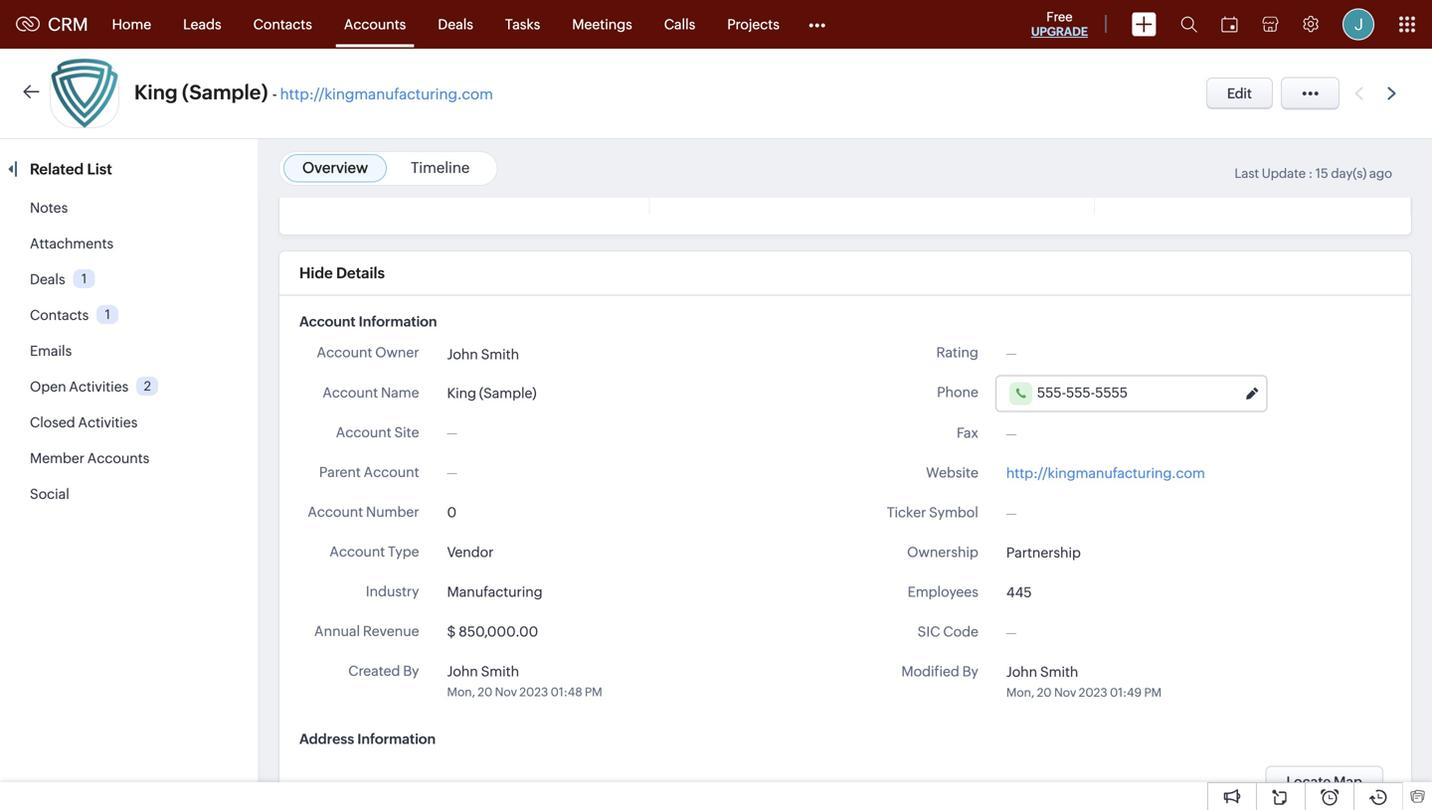Task type: describe. For each thing, give the bounding box(es) containing it.
tasks link
[[489, 0, 556, 48]]

$  850,000.00
[[447, 624, 538, 640]]

20 for created by
[[478, 686, 493, 699]]

leads
[[183, 16, 221, 32]]

account site
[[336, 425, 419, 441]]

account owner
[[317, 345, 419, 361]]

1 horizontal spatial 5555
[[1243, 184, 1276, 200]]

attachments
[[30, 236, 114, 252]]

partnership
[[1007, 545, 1081, 561]]

related list
[[30, 161, 115, 178]]

pm for 445
[[1144, 686, 1162, 700]]

number
[[366, 504, 419, 520]]

modified
[[902, 664, 960, 680]]

hide details link
[[299, 265, 385, 282]]

Other Modules field
[[796, 8, 838, 40]]

leads link
[[167, 0, 237, 48]]

1 horizontal spatial deals
[[438, 16, 473, 32]]

search element
[[1169, 0, 1210, 49]]

01:48
[[551, 686, 582, 699]]

upgrade
[[1031, 25, 1088, 38]]

john for john smith
[[447, 347, 478, 362]]

parent account
[[319, 464, 419, 480]]

account information
[[299, 314, 437, 330]]

king for king (sample) - http://kingmanufacturing.com
[[134, 81, 178, 104]]

nov for modified by
[[1054, 686, 1077, 700]]

account name
[[323, 385, 419, 401]]

john for john smith mon, 20 nov 2023 01:49 pm
[[1007, 665, 1038, 680]]

manufacturing
[[447, 584, 543, 600]]

update
[[1262, 166, 1306, 181]]

pm for manufacturing
[[585, 686, 603, 699]]

2023 for manufacturing
[[520, 686, 548, 699]]

next record image
[[1388, 87, 1401, 100]]

details
[[336, 265, 385, 282]]

850,000.00
[[459, 624, 538, 640]]

address
[[299, 732, 354, 748]]

previous record image
[[1355, 87, 1364, 100]]

rating
[[937, 345, 979, 361]]

social
[[30, 486, 69, 502]]

edit button
[[1207, 78, 1273, 109]]

member accounts link
[[30, 451, 149, 467]]

created
[[348, 663, 400, 679]]

0 horizontal spatial contacts link
[[30, 307, 89, 323]]

king (sample) - http://kingmanufacturing.com
[[134, 81, 493, 104]]

king for king (sample)
[[447, 385, 476, 401]]

search image
[[1181, 16, 1198, 33]]

1 vertical spatial deals
[[30, 272, 65, 287]]

account for account information
[[299, 314, 356, 330]]

annual revenue
[[314, 624, 419, 639]]

profile element
[[1331, 0, 1387, 48]]

last
[[1235, 166, 1259, 181]]

nov for created by
[[495, 686, 517, 699]]

445
[[1007, 585, 1032, 601]]

by for created by
[[403, 663, 419, 679]]

free
[[1047, 9, 1073, 24]]

open activities link
[[30, 379, 129, 395]]

phone
[[937, 384, 979, 400]]

$
[[447, 624, 456, 640]]

account for account name
[[323, 385, 378, 401]]

ago
[[1370, 166, 1393, 181]]

15
[[1316, 166, 1329, 181]]

information for address information
[[357, 732, 436, 748]]

-
[[272, 86, 277, 103]]

activities for closed activities
[[78, 415, 138, 431]]

(sample) for king (sample)
[[479, 385, 537, 401]]

modified by
[[902, 664, 979, 680]]

timeline
[[411, 159, 470, 177]]

by for modified by
[[963, 664, 979, 680]]

revenue
[[363, 624, 419, 639]]

site
[[394, 425, 419, 441]]

emails
[[30, 343, 72, 359]]

01:49
[[1110, 686, 1142, 700]]

(sample) for king (sample) - http://kingmanufacturing.com
[[182, 81, 268, 104]]

account type
[[330, 544, 419, 560]]

list
[[87, 161, 112, 178]]

smith for john smith mon, 20 nov 2023 01:48 pm
[[481, 664, 519, 680]]

projects
[[727, 16, 780, 32]]

0 horizontal spatial deals link
[[30, 272, 65, 287]]

account up number
[[364, 464, 419, 480]]

open activities
[[30, 379, 129, 395]]

fax
[[957, 425, 979, 441]]

account for account number
[[308, 504, 363, 520]]

king (sample)
[[447, 385, 537, 401]]

closed activities
[[30, 415, 138, 431]]

member accounts
[[30, 451, 149, 467]]

overview link
[[302, 159, 368, 177]]

tasks
[[505, 16, 540, 32]]

1 vertical spatial http://kingmanufacturing.com
[[1007, 466, 1205, 481]]

crm
[[48, 14, 88, 35]]

free upgrade
[[1031, 9, 1088, 38]]

notes link
[[30, 200, 68, 216]]

sic code
[[918, 624, 979, 640]]

information for account information
[[359, 314, 437, 330]]

meetings
[[572, 16, 632, 32]]

smith for john smith
[[481, 347, 519, 362]]

symbol
[[929, 505, 979, 521]]

1 vertical spatial 555-555-5555
[[1037, 385, 1128, 401]]



Task type: vqa. For each thing, say whether or not it's contained in the screenshot.


Task type: locate. For each thing, give the bounding box(es) containing it.
smith inside john smith mon, 20 nov 2023 01:49 pm
[[1040, 665, 1079, 680]]

nov
[[495, 686, 517, 699], [1054, 686, 1077, 700]]

2
[[144, 379, 151, 394]]

0 vertical spatial contacts link
[[237, 0, 328, 48]]

0 vertical spatial deals
[[438, 16, 473, 32]]

0 vertical spatial information
[[359, 314, 437, 330]]

20 left 01:49 on the bottom right of page
[[1037, 686, 1052, 700]]

555-555-5555
[[1182, 184, 1276, 200], [1037, 385, 1128, 401]]

(sample) down john smith
[[479, 385, 537, 401]]

accounts up king (sample) - http://kingmanufacturing.com
[[344, 16, 406, 32]]

2023 for 445
[[1079, 686, 1108, 700]]

1 horizontal spatial mon,
[[1007, 686, 1035, 700]]

1 horizontal spatial http://kingmanufacturing.com link
[[1007, 466, 1205, 481]]

pm inside john smith mon, 20 nov 2023 01:48 pm
[[585, 686, 603, 699]]

0 vertical spatial http://kingmanufacturing.com link
[[280, 86, 493, 103]]

account for account type
[[330, 544, 385, 560]]

account down account owner in the left top of the page
[[323, 385, 378, 401]]

mon, inside john smith mon, 20 nov 2023 01:49 pm
[[1007, 686, 1035, 700]]

1 horizontal spatial contacts link
[[237, 0, 328, 48]]

2023 left 01:49 on the bottom right of page
[[1079, 686, 1108, 700]]

pm right 01:49 on the bottom right of page
[[1144, 686, 1162, 700]]

john up king (sample)
[[447, 347, 478, 362]]

1 horizontal spatial king
[[447, 385, 476, 401]]

0 vertical spatial accounts
[[344, 16, 406, 32]]

employees
[[908, 584, 979, 600]]

sic
[[918, 624, 941, 640]]

20 inside john smith mon, 20 nov 2023 01:48 pm
[[478, 686, 493, 699]]

account down account number
[[330, 544, 385, 560]]

accounts link
[[328, 0, 422, 48]]

1 vertical spatial (sample)
[[479, 385, 537, 401]]

account down hide
[[299, 314, 356, 330]]

account down parent
[[308, 504, 363, 520]]

1 vertical spatial http://kingmanufacturing.com link
[[1007, 466, 1205, 481]]

2023
[[520, 686, 548, 699], [1079, 686, 1108, 700]]

1 horizontal spatial nov
[[1054, 686, 1077, 700]]

account up parent account
[[336, 425, 392, 441]]

nov left 01:49 on the bottom right of page
[[1054, 686, 1077, 700]]

john for john smith mon, 20 nov 2023 01:48 pm
[[447, 664, 478, 680]]

0 horizontal spatial 1
[[82, 271, 87, 286]]

home
[[112, 16, 151, 32]]

deals link down 'attachments' link
[[30, 272, 65, 287]]

john down $
[[447, 664, 478, 680]]

0 vertical spatial http://kingmanufacturing.com
[[280, 86, 493, 103]]

website
[[926, 465, 979, 481]]

0 horizontal spatial (sample)
[[182, 81, 268, 104]]

ticker
[[887, 505, 926, 521]]

by
[[403, 663, 419, 679], [963, 664, 979, 680]]

deals down 'attachments' link
[[30, 272, 65, 287]]

0 vertical spatial deals link
[[422, 0, 489, 48]]

open
[[30, 379, 66, 395]]

smith for john smith mon, 20 nov 2023 01:49 pm
[[1040, 665, 1079, 680]]

0 horizontal spatial http://kingmanufacturing.com link
[[280, 86, 493, 103]]

(sample)
[[182, 81, 268, 104], [479, 385, 537, 401]]

owner
[[375, 345, 419, 361]]

calls link
[[648, 0, 712, 48]]

edit
[[1227, 86, 1252, 101]]

0 horizontal spatial by
[[403, 663, 419, 679]]

1 horizontal spatial 1
[[105, 307, 110, 322]]

1 for deals
[[82, 271, 87, 286]]

0 horizontal spatial king
[[134, 81, 178, 104]]

address information
[[299, 732, 436, 748]]

attachments link
[[30, 236, 114, 252]]

smith inside john smith mon, 20 nov 2023 01:48 pm
[[481, 664, 519, 680]]

meetings link
[[556, 0, 648, 48]]

activities up member accounts link
[[78, 415, 138, 431]]

john smith mon, 20 nov 2023 01:49 pm
[[1007, 665, 1162, 700]]

contacts link up -
[[237, 0, 328, 48]]

0 vertical spatial 1
[[82, 271, 87, 286]]

name
[[381, 385, 419, 401]]

deals link left tasks
[[422, 0, 489, 48]]

1 horizontal spatial 555-555-5555
[[1182, 184, 1276, 200]]

contacts up emails
[[30, 307, 89, 323]]

annual
[[314, 624, 360, 639]]

created by
[[348, 663, 419, 679]]

member
[[30, 451, 85, 467]]

1 horizontal spatial by
[[963, 664, 979, 680]]

activities
[[69, 379, 129, 395], [78, 415, 138, 431]]

1 horizontal spatial (sample)
[[479, 385, 537, 401]]

john inside john smith mon, 20 nov 2023 01:49 pm
[[1007, 665, 1038, 680]]

nov inside john smith mon, 20 nov 2023 01:48 pm
[[495, 686, 517, 699]]

1 for contacts
[[105, 307, 110, 322]]

1 vertical spatial 1
[[105, 307, 110, 322]]

last update : 15 day(s) ago
[[1235, 166, 1393, 181]]

king down home link
[[134, 81, 178, 104]]

0 vertical spatial (sample)
[[182, 81, 268, 104]]

john smith
[[447, 347, 519, 362]]

deals
[[438, 16, 473, 32], [30, 272, 65, 287]]

accounts
[[344, 16, 406, 32], [87, 451, 149, 467]]

1 horizontal spatial 20
[[1037, 686, 1052, 700]]

0 horizontal spatial nov
[[495, 686, 517, 699]]

0 horizontal spatial accounts
[[87, 451, 149, 467]]

1 horizontal spatial pm
[[1144, 686, 1162, 700]]

1 horizontal spatial deals link
[[422, 0, 489, 48]]

0 horizontal spatial 555-555-5555
[[1037, 385, 1128, 401]]

timeline link
[[411, 159, 470, 177]]

ownership
[[907, 545, 979, 561]]

deals left tasks
[[438, 16, 473, 32]]

0 horizontal spatial http://kingmanufacturing.com
[[280, 86, 493, 103]]

20 for modified by
[[1037, 686, 1052, 700]]

king
[[134, 81, 178, 104], [447, 385, 476, 401]]

0 vertical spatial king
[[134, 81, 178, 104]]

20 down $  850,000.00
[[478, 686, 493, 699]]

type
[[388, 544, 419, 560]]

mon, for created by
[[447, 686, 475, 699]]

create menu image
[[1132, 12, 1157, 36]]

0 horizontal spatial 2023
[[520, 686, 548, 699]]

pm right 01:48 at the left bottom of the page
[[585, 686, 603, 699]]

john down 445
[[1007, 665, 1038, 680]]

20 inside john smith mon, 20 nov 2023 01:49 pm
[[1037, 686, 1052, 700]]

emails link
[[30, 343, 72, 359]]

hide
[[299, 265, 333, 282]]

vendor
[[447, 544, 494, 560]]

0
[[447, 505, 457, 521]]

mon, inside john smith mon, 20 nov 2023 01:48 pm
[[447, 686, 475, 699]]

calendar image
[[1222, 16, 1238, 32]]

2023 left 01:48 at the left bottom of the page
[[520, 686, 548, 699]]

20
[[478, 686, 493, 699], [1037, 686, 1052, 700]]

activities for open activities
[[69, 379, 129, 395]]

hide details
[[299, 265, 385, 282]]

closed activities link
[[30, 415, 138, 431]]

closed
[[30, 415, 75, 431]]

0 vertical spatial 555-555-5555
[[1182, 184, 1276, 200]]

:
[[1309, 166, 1313, 181]]

1 horizontal spatial accounts
[[344, 16, 406, 32]]

contacts link
[[237, 0, 328, 48], [30, 307, 89, 323]]

5555
[[1243, 184, 1276, 200], [1095, 385, 1128, 401]]

information up the owner
[[359, 314, 437, 330]]

contacts link up emails
[[30, 307, 89, 323]]

1 vertical spatial information
[[357, 732, 436, 748]]

http://kingmanufacturing.com link
[[280, 86, 493, 103], [1007, 466, 1205, 481]]

john
[[447, 347, 478, 362], [447, 664, 478, 680], [1007, 665, 1038, 680]]

nov left 01:48 at the left bottom of the page
[[495, 686, 517, 699]]

1 vertical spatial accounts
[[87, 451, 149, 467]]

0 horizontal spatial deals
[[30, 272, 65, 287]]

contacts
[[253, 16, 312, 32], [30, 307, 89, 323]]

0 horizontal spatial 20
[[478, 686, 493, 699]]

code
[[943, 624, 979, 640]]

1 vertical spatial contacts
[[30, 307, 89, 323]]

0 vertical spatial activities
[[69, 379, 129, 395]]

0 horizontal spatial contacts
[[30, 307, 89, 323]]

pm inside john smith mon, 20 nov 2023 01:49 pm
[[1144, 686, 1162, 700]]

1 vertical spatial contacts link
[[30, 307, 89, 323]]

http://kingmanufacturing.com inside king (sample) - http://kingmanufacturing.com
[[280, 86, 493, 103]]

smith
[[481, 347, 519, 362], [481, 664, 519, 680], [1040, 665, 1079, 680]]

2023 inside john smith mon, 20 nov 2023 01:49 pm
[[1079, 686, 1108, 700]]

activities up closed activities
[[69, 379, 129, 395]]

projects link
[[712, 0, 796, 48]]

nov inside john smith mon, 20 nov 2023 01:49 pm
[[1054, 686, 1077, 700]]

account down account information
[[317, 345, 372, 361]]

1 vertical spatial activities
[[78, 415, 138, 431]]

1 horizontal spatial http://kingmanufacturing.com
[[1007, 466, 1205, 481]]

1 vertical spatial deals link
[[30, 272, 65, 287]]

ticker symbol
[[887, 505, 979, 521]]

information down created by
[[357, 732, 436, 748]]

1 vertical spatial 5555
[[1095, 385, 1128, 401]]

1
[[82, 271, 87, 286], [105, 307, 110, 322]]

1 horizontal spatial 2023
[[1079, 686, 1108, 700]]

1 up open activities "link"
[[105, 307, 110, 322]]

industry
[[366, 584, 419, 600]]

accounts down closed activities link
[[87, 451, 149, 467]]

deals link
[[422, 0, 489, 48], [30, 272, 65, 287]]

john inside john smith mon, 20 nov 2023 01:48 pm
[[447, 664, 478, 680]]

parent
[[319, 464, 361, 480]]

None button
[[1266, 766, 1384, 798]]

crm link
[[16, 14, 88, 35]]

notes
[[30, 200, 68, 216]]

by right created
[[403, 663, 419, 679]]

profile image
[[1343, 8, 1375, 40]]

1 horizontal spatial contacts
[[253, 16, 312, 32]]

1 vertical spatial king
[[447, 385, 476, 401]]

account number
[[308, 504, 419, 520]]

1 down 'attachments' link
[[82, 271, 87, 286]]

john smith mon, 20 nov 2023 01:48 pm
[[447, 664, 603, 699]]

king down john smith
[[447, 385, 476, 401]]

0 horizontal spatial pm
[[585, 686, 603, 699]]

(sample) left -
[[182, 81, 268, 104]]

by right modified
[[963, 664, 979, 680]]

create menu element
[[1120, 0, 1169, 48]]

overview
[[302, 159, 368, 177]]

day(s)
[[1331, 166, 1367, 181]]

0 horizontal spatial mon,
[[447, 686, 475, 699]]

account for account owner
[[317, 345, 372, 361]]

0 vertical spatial 5555
[[1243, 184, 1276, 200]]

0 vertical spatial contacts
[[253, 16, 312, 32]]

home link
[[96, 0, 167, 48]]

mon, for modified by
[[1007, 686, 1035, 700]]

social link
[[30, 486, 69, 502]]

0 horizontal spatial 5555
[[1095, 385, 1128, 401]]

contacts up -
[[253, 16, 312, 32]]

mon,
[[447, 686, 475, 699], [1007, 686, 1035, 700]]

pm
[[585, 686, 603, 699], [1144, 686, 1162, 700]]

2023 inside john smith mon, 20 nov 2023 01:48 pm
[[520, 686, 548, 699]]

calls
[[664, 16, 696, 32]]

account for account site
[[336, 425, 392, 441]]



